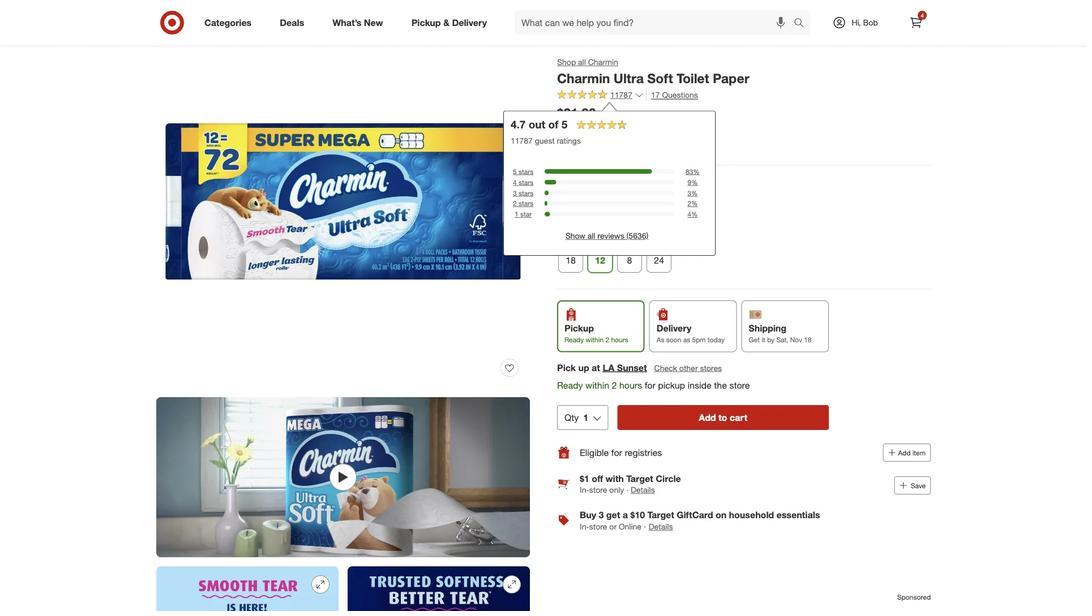 Task type: describe. For each thing, give the bounding box(es) containing it.
details inside buy 3 get a $10 target giftcard on household essentials in-store or online ∙ details
[[649, 522, 673, 532]]

hi, bob
[[852, 18, 878, 27]]

1 vertical spatial hours
[[619, 380, 642, 391]]

1 vertical spatial charmin
[[557, 70, 610, 86]]

charmin ultra soft toilet paper, 2 of 13, play video image
[[156, 398, 530, 558]]

hi,
[[852, 18, 861, 27]]

0 vertical spatial 5
[[562, 118, 568, 131]]

24 link
[[647, 248, 672, 273]]

group containing size
[[556, 177, 931, 226]]

2 right see
[[584, 141, 588, 151]]

image gallery element
[[156, 15, 530, 612]]

2 down la sunset button
[[612, 380, 617, 391]]

stars for 4 stars
[[519, 178, 534, 187]]

soft
[[647, 70, 673, 86]]

buy 3 get a $10 target giftcard on household essentials link
[[580, 510, 820, 521]]

∙ inside buy 3 get a $10 target giftcard on household essentials in-store or online ∙ details
[[644, 522, 646, 532]]

ultra
[[614, 70, 644, 86]]

17 questions
[[651, 90, 698, 100]]

count 12
[[557, 229, 597, 240]]

show
[[566, 231, 585, 241]]

check other stores
[[654, 363, 722, 373]]

sponsored
[[897, 594, 931, 602]]

∙ inside "$1 off with target circle in-store only ∙ details"
[[626, 485, 629, 495]]

item inside add item "button"
[[913, 449, 926, 457]]

store inside "$1 off with target circle in-store only ∙ details"
[[589, 485, 607, 495]]

within inside pickup ready within 2 hours
[[586, 336, 604, 344]]

mega inside "link"
[[637, 203, 660, 214]]

9 %
[[688, 178, 698, 187]]

shipping get it by sat, nov 18
[[749, 323, 812, 344]]

3 %
[[688, 189, 698, 197]]

4 stars
[[513, 178, 534, 187]]

what's new
[[333, 17, 383, 28]]

buy 3 get a $10 target giftcard on household essentials in-store or online ∙ details
[[580, 510, 820, 532]]

chart
[[653, 179, 672, 188]]

categories link
[[195, 10, 266, 35]]

this
[[623, 141, 636, 151]]

% for 3
[[691, 189, 698, 197]]

11787 link
[[557, 89, 644, 103]]

1 horizontal spatial la
[[603, 362, 615, 373]]

guest
[[535, 136, 555, 146]]

pickup & delivery
[[411, 17, 487, 28]]

get
[[749, 336, 760, 344]]

0 vertical spatial la
[[566, 124, 576, 134]]

with
[[606, 473, 624, 485]]

pickup
[[658, 380, 685, 391]]

$1 off with target circle in-store only ∙ details
[[580, 473, 681, 495]]

deals
[[590, 141, 609, 151]]

charmin ultra soft toilet paper, 1 of 13 image
[[156, 15, 530, 388]]

1 vertical spatial details button
[[648, 521, 674, 534]]

super mega link
[[558, 197, 625, 222]]

save
[[911, 482, 926, 490]]

add for add item
[[898, 449, 911, 457]]

stars for 3 stars
[[519, 189, 534, 197]]

$1
[[580, 473, 589, 485]]

online
[[619, 522, 642, 532]]

hours inside pickup ready within 2 hours
[[611, 336, 628, 344]]

2 inside pickup ready within 2 hours
[[606, 336, 609, 344]]

registries
[[625, 447, 662, 459]]

add item
[[898, 449, 926, 457]]

it
[[762, 336, 765, 344]]

show all reviews (5636)
[[566, 231, 649, 241]]

delivery as soon as 5pm today
[[657, 323, 725, 344]]

mega inside 'link'
[[594, 203, 618, 214]]

5pm
[[692, 336, 706, 344]]

4 %
[[688, 210, 698, 219]]

stars for 5 stars
[[519, 167, 534, 176]]

household
[[729, 510, 774, 521]]

all for charmin
[[578, 57, 586, 67]]

stars for 2 stars
[[519, 199, 534, 208]]

0 vertical spatial super
[[579, 178, 604, 189]]

11787 for 11787 guest ratings
[[511, 136, 533, 146]]

9
[[688, 178, 691, 187]]

17
[[651, 90, 660, 100]]

what's
[[333, 17, 362, 28]]

3 for 3 stars
[[513, 189, 517, 197]]

2 down 3 stars
[[513, 199, 517, 208]]

2 %
[[688, 199, 698, 208]]

0 vertical spatial 18
[[566, 255, 576, 266]]

2 vertical spatial for
[[612, 447, 622, 459]]

4 for 4 stars
[[513, 178, 517, 187]]

as
[[683, 336, 690, 344]]

3 for 3 %
[[688, 189, 691, 197]]

paper
[[713, 70, 750, 86]]

shipping
[[749, 323, 787, 334]]

11787 guest ratings
[[511, 136, 581, 146]]

ratings
[[557, 136, 581, 146]]

0 vertical spatial 1
[[515, 210, 518, 219]]

deals
[[280, 17, 304, 28]]

search button
[[789, 10, 816, 37]]

the
[[714, 380, 727, 391]]

1 star
[[515, 210, 532, 219]]

to
[[719, 412, 727, 423]]

super mega
[[566, 203, 618, 214]]

2 stars
[[513, 199, 534, 208]]

% for 2
[[691, 199, 698, 208]]

categories
[[204, 17, 252, 28]]

super inside 'link'
[[566, 203, 591, 214]]

out
[[529, 118, 545, 131]]

inside
[[688, 380, 712, 391]]

% for 83
[[693, 167, 700, 176]]

see
[[567, 141, 581, 151]]

cart
[[730, 412, 748, 423]]

pickup & delivery link
[[402, 10, 501, 35]]

shop all charmin charmin ultra soft toilet paper
[[557, 57, 750, 86]]

of
[[548, 118, 559, 131]]

target inside buy 3 get a $10 target giftcard on household essentials in-store or online ∙ details
[[648, 510, 674, 521]]

0 horizontal spatial at
[[557, 124, 564, 134]]

target inside "$1 off with target circle in-store only ∙ details"
[[626, 473, 653, 485]]



Task type: vqa. For each thing, say whether or not it's contained in the screenshot.
3 in BUY 3 GET A $10 TARGET GIFTCARD ON HOUSEHOLD ESSENTIALS IN-STORE OR ONLINE ∙ DETAILS
yes



Task type: locate. For each thing, give the bounding box(es) containing it.
0 horizontal spatial 1
[[515, 210, 518, 219]]

12
[[586, 229, 597, 240], [595, 255, 605, 266]]

at up ratings
[[557, 124, 564, 134]]

1 vertical spatial 11787
[[511, 136, 533, 146]]

2
[[584, 141, 588, 151], [513, 199, 517, 208], [688, 199, 691, 208], [606, 336, 609, 344], [612, 380, 617, 391]]

within
[[586, 336, 604, 344], [586, 380, 609, 391]]

pickup inside pickup ready within 2 hours
[[565, 323, 594, 334]]

1 horizontal spatial delivery
[[657, 323, 692, 334]]

or
[[610, 522, 617, 532]]

4 down 2 %
[[688, 210, 691, 219]]

4 link
[[904, 10, 929, 35]]

0 horizontal spatial 11787
[[511, 136, 533, 146]]

0 horizontal spatial delivery
[[452, 17, 487, 28]]

nov
[[790, 336, 802, 344]]

all inside "shop all charmin charmin ultra soft toilet paper"
[[578, 57, 586, 67]]

super
[[579, 178, 604, 189], [566, 203, 591, 214]]

pickup
[[411, 17, 441, 28], [565, 323, 594, 334]]

1 within from the top
[[586, 336, 604, 344]]

store right the
[[730, 380, 750, 391]]

% up 4 %
[[691, 199, 698, 208]]

2 vertical spatial 4
[[688, 210, 691, 219]]

1 vertical spatial for
[[645, 380, 656, 391]]

1 vertical spatial at
[[592, 362, 600, 373]]

2 up 4 %
[[688, 199, 691, 208]]

1 group from the top
[[556, 177, 931, 226]]

18 link
[[558, 248, 583, 273]]

stars
[[519, 167, 534, 176], [519, 178, 534, 187], [519, 189, 534, 197], [519, 199, 534, 208]]

0 vertical spatial ∙
[[626, 485, 629, 495]]

2 stars from the top
[[519, 178, 534, 187]]

check other stores button
[[654, 362, 723, 374]]

for right eligible
[[612, 447, 622, 459]]

details right the online
[[649, 522, 673, 532]]

pickup for &
[[411, 17, 441, 28]]

0 horizontal spatial pickup
[[411, 17, 441, 28]]

add item button
[[883, 444, 931, 462]]

12 right show
[[586, 229, 597, 240]]

sunset up the deals
[[578, 124, 603, 134]]

pickup ready within 2 hours
[[565, 323, 628, 344]]

1 vertical spatial 12
[[595, 255, 605, 266]]

11787
[[610, 90, 632, 100], [511, 136, 533, 146]]

what's new link
[[323, 10, 397, 35]]

2 in- from the top
[[580, 522, 589, 532]]

2 horizontal spatial 4
[[921, 12, 924, 19]]

ready
[[565, 336, 584, 344], [557, 380, 583, 391]]

0 vertical spatial all
[[578, 57, 586, 67]]

4 for 4
[[921, 12, 924, 19]]

1 horizontal spatial 1
[[583, 412, 589, 423]]

delivery inside 'link'
[[452, 17, 487, 28]]

add
[[699, 412, 716, 423], [898, 449, 911, 457]]

stars up 3 stars
[[519, 178, 534, 187]]

What can we help you find? suggestions appear below search field
[[515, 10, 797, 35]]

0 horizontal spatial all
[[578, 57, 586, 67]]

0 horizontal spatial add
[[699, 412, 716, 423]]

4 right bob
[[921, 12, 924, 19]]

0 vertical spatial 4
[[921, 12, 924, 19]]

0 vertical spatial ready
[[565, 336, 584, 344]]

8 link
[[617, 248, 642, 273]]

11787 down 4.7 on the top left of the page
[[511, 136, 533, 146]]

0 vertical spatial details
[[631, 485, 655, 495]]

in- down $1
[[580, 485, 589, 495]]

1 vertical spatial add
[[898, 449, 911, 457]]

details button up $10
[[631, 485, 655, 496]]

1 vertical spatial in-
[[580, 522, 589, 532]]

reviews
[[598, 231, 624, 241]]

∙ right the only
[[626, 485, 629, 495]]

1 vertical spatial la
[[603, 362, 615, 373]]

item right the 'this'
[[638, 141, 653, 151]]

see 2 deals for this item
[[567, 141, 653, 151]]

add up the save button in the right of the page
[[898, 449, 911, 457]]

0 vertical spatial sunset
[[578, 124, 603, 134]]

3 down 9 on the right of page
[[688, 189, 691, 197]]

mega down size chart button
[[637, 203, 660, 214]]

1
[[515, 210, 518, 219], [583, 412, 589, 423]]

1 vertical spatial ∙
[[644, 522, 646, 532]]

size inside size super mega size chart
[[636, 179, 651, 188]]

0 vertical spatial pickup
[[411, 17, 441, 28]]

83 %
[[686, 167, 700, 176]]

1 vertical spatial target
[[648, 510, 674, 521]]

save button
[[895, 477, 931, 495]]

in- down buy
[[580, 522, 589, 532]]

pickup up up
[[565, 323, 594, 334]]

qty 1
[[565, 412, 589, 423]]

essentials
[[777, 510, 820, 521]]

stars up 4 stars
[[519, 167, 534, 176]]

add inside button
[[699, 412, 716, 423]]

% up 9 %
[[693, 167, 700, 176]]

% down 83 %
[[691, 178, 698, 187]]

1 horizontal spatial 4
[[688, 210, 691, 219]]

delivery right &
[[452, 17, 487, 28]]

1 vertical spatial 5
[[513, 167, 517, 176]]

3 left get
[[599, 510, 604, 521]]

details inside "$1 off with target circle in-store only ∙ details"
[[631, 485, 655, 495]]

3 inside buy 3 get a $10 target giftcard on household essentials in-store or online ∙ details
[[599, 510, 604, 521]]

1 horizontal spatial size
[[636, 179, 651, 188]]

for left the pickup
[[645, 380, 656, 391]]

see 2 deals for this item link
[[557, 138, 931, 154]]

83
[[686, 167, 693, 176]]

stars up 2 stars
[[519, 189, 534, 197]]

by
[[767, 336, 775, 344]]

pickup inside 'link'
[[411, 17, 441, 28]]

0 horizontal spatial 3
[[513, 189, 517, 197]]

2 vertical spatial store
[[589, 522, 607, 532]]

0 horizontal spatial 5
[[513, 167, 517, 176]]

1 vertical spatial 18
[[804, 336, 812, 344]]

stars up star
[[519, 199, 534, 208]]

0 vertical spatial target
[[626, 473, 653, 485]]

group containing count
[[556, 228, 931, 278]]

12 link
[[588, 248, 613, 273]]

item
[[638, 141, 653, 151], [913, 449, 926, 457]]

buy
[[580, 510, 596, 521]]

1 horizontal spatial 18
[[804, 336, 812, 344]]

0 vertical spatial in-
[[580, 485, 589, 495]]

la
[[566, 124, 576, 134], [603, 362, 615, 373]]

add to cart button
[[617, 406, 829, 430]]

1 vertical spatial 1
[[583, 412, 589, 423]]

0 vertical spatial item
[[638, 141, 653, 151]]

today
[[708, 336, 725, 344]]

new
[[364, 17, 383, 28]]

8
[[627, 255, 632, 266]]

17 questions link
[[646, 89, 698, 102]]

item inside see 2 deals for this item link
[[638, 141, 653, 151]]

delivery up soon
[[657, 323, 692, 334]]

0 vertical spatial hours
[[611, 336, 628, 344]]

0 horizontal spatial la
[[566, 124, 576, 134]]

qty
[[565, 412, 579, 423]]

1 vertical spatial ready
[[557, 380, 583, 391]]

get
[[606, 510, 620, 521]]

charmin down shop
[[557, 70, 610, 86]]

deals element
[[557, 467, 931, 540]]

charmin ultra soft toilet paper, 3 of 13 image
[[156, 567, 339, 612]]

1 vertical spatial item
[[913, 449, 926, 457]]

ready inside pickup ready within 2 hours
[[565, 336, 584, 344]]

size up super mega
[[557, 178, 574, 189]]

5 up 4 stars
[[513, 167, 517, 176]]

in- inside buy 3 get a $10 target giftcard on household essentials in-store or online ∙ details
[[580, 522, 589, 532]]

shop
[[557, 57, 576, 67]]

add to cart
[[699, 412, 748, 423]]

(5636)
[[627, 231, 649, 241]]

circle
[[656, 473, 681, 485]]

% up 2 %
[[691, 189, 698, 197]]

0 horizontal spatial sunset
[[578, 124, 603, 134]]

1 horizontal spatial all
[[588, 231, 595, 241]]

add left to
[[699, 412, 716, 423]]

mega link
[[630, 197, 668, 222]]

4.7 out of 5
[[511, 118, 568, 131]]

store left or
[[589, 522, 607, 532]]

1 vertical spatial 4
[[513, 178, 517, 187]]

0 vertical spatial store
[[730, 380, 750, 391]]

sat,
[[776, 336, 788, 344]]

giftcard
[[677, 510, 713, 521]]

4 up 3 stars
[[513, 178, 517, 187]]

questions
[[662, 90, 698, 100]]

within down pick up at la sunset
[[586, 380, 609, 391]]

all inside button
[[588, 231, 595, 241]]

in- inside "$1 off with target circle in-store only ∙ details"
[[580, 485, 589, 495]]

1 horizontal spatial add
[[898, 449, 911, 457]]

other
[[679, 363, 698, 373]]

target right with
[[626, 473, 653, 485]]

1 left star
[[515, 210, 518, 219]]

0 vertical spatial group
[[556, 177, 931, 226]]

%
[[693, 167, 700, 176], [691, 178, 698, 187], [691, 189, 698, 197], [691, 199, 698, 208], [691, 210, 698, 219]]

1 horizontal spatial 3
[[599, 510, 604, 521]]

pickup left &
[[411, 17, 441, 28]]

charmin
[[588, 57, 618, 67], [557, 70, 610, 86]]

1 vertical spatial group
[[556, 228, 931, 278]]

1 horizontal spatial ∙
[[644, 522, 646, 532]]

0 vertical spatial within
[[586, 336, 604, 344]]

11787 down the ultra
[[610, 90, 632, 100]]

1 vertical spatial within
[[586, 380, 609, 391]]

2 group from the top
[[556, 228, 931, 278]]

star
[[520, 210, 532, 219]]

at la sunset
[[557, 124, 603, 134]]

details button
[[631, 485, 655, 496], [648, 521, 674, 534]]

0 vertical spatial add
[[699, 412, 716, 423]]

ready up pick
[[565, 336, 584, 344]]

all right show
[[588, 231, 595, 241]]

0 vertical spatial 11787
[[610, 90, 632, 100]]

pickup for ready
[[565, 323, 594, 334]]

3
[[513, 189, 517, 197], [688, 189, 691, 197], [599, 510, 604, 521]]

up
[[578, 362, 589, 373]]

la up ratings
[[566, 124, 576, 134]]

sunset up 'ready within 2 hours for pickup inside the store'
[[617, 362, 647, 373]]

target right $10
[[648, 510, 674, 521]]

la sunset button
[[603, 361, 647, 374]]

super up super mega
[[579, 178, 604, 189]]

ready down pick
[[557, 380, 583, 391]]

size left "chart"
[[636, 179, 651, 188]]

0 horizontal spatial 4
[[513, 178, 517, 187]]

item up save
[[913, 449, 926, 457]]

la right up
[[603, 362, 615, 373]]

4 stars from the top
[[519, 199, 534, 208]]

at right up
[[592, 362, 600, 373]]

delivery inside delivery as soon as 5pm today
[[657, 323, 692, 334]]

super up count 12
[[566, 203, 591, 214]]

hours up la sunset button
[[611, 336, 628, 344]]

0 vertical spatial charmin
[[588, 57, 618, 67]]

charmin up the ultra
[[588, 57, 618, 67]]

% for 9
[[691, 178, 698, 187]]

3 stars from the top
[[519, 189, 534, 197]]

add inside "button"
[[898, 449, 911, 457]]

% for 4
[[691, 210, 698, 219]]

target
[[626, 473, 653, 485], [648, 510, 674, 521]]

18 inside shipping get it by sat, nov 18
[[804, 336, 812, 344]]

a
[[623, 510, 628, 521]]

bob
[[863, 18, 878, 27]]

1 horizontal spatial item
[[913, 449, 926, 457]]

add for add to cart
[[699, 412, 716, 423]]

18 right the nov
[[804, 336, 812, 344]]

deals link
[[270, 10, 318, 35]]

count
[[557, 229, 582, 240]]

1 horizontal spatial at
[[592, 362, 600, 373]]

stores
[[700, 363, 722, 373]]

1 vertical spatial store
[[589, 485, 607, 495]]

hours
[[611, 336, 628, 344], [619, 380, 642, 391]]

1 vertical spatial super
[[566, 203, 591, 214]]

$21.99
[[557, 105, 596, 121]]

details
[[631, 485, 655, 495], [649, 522, 673, 532]]

mega up show all reviews (5636)
[[594, 203, 618, 214]]

0 vertical spatial 12
[[586, 229, 597, 240]]

1 vertical spatial all
[[588, 231, 595, 241]]

1 vertical spatial delivery
[[657, 323, 692, 334]]

0 vertical spatial delivery
[[452, 17, 487, 28]]

group
[[556, 177, 931, 226], [556, 228, 931, 278]]

soon
[[666, 336, 681, 344]]

store inside buy 3 get a $10 target giftcard on household essentials in-store or online ∙ details
[[589, 522, 607, 532]]

0 horizontal spatial 18
[[566, 255, 576, 266]]

4.7
[[511, 118, 526, 131]]

% down 2 %
[[691, 210, 698, 219]]

1 horizontal spatial pickup
[[565, 323, 594, 334]]

11787 for 11787
[[610, 90, 632, 100]]

1 horizontal spatial 5
[[562, 118, 568, 131]]

1 vertical spatial pickup
[[565, 323, 594, 334]]

charmin ultra soft toilet paper, 4 of 13 image
[[348, 567, 530, 612]]

details up $10
[[631, 485, 655, 495]]

size super mega size chart
[[557, 178, 672, 189]]

hours down la sunset button
[[619, 380, 642, 391]]

0 vertical spatial at
[[557, 124, 564, 134]]

ready within 2 hours for pickup inside the store
[[557, 380, 750, 391]]

1 horizontal spatial 11787
[[610, 90, 632, 100]]

2 up pick up at la sunset
[[606, 336, 609, 344]]

1 right qty
[[583, 412, 589, 423]]

5 stars
[[513, 167, 534, 176]]

all for (5636)
[[588, 231, 595, 241]]

5 right of
[[562, 118, 568, 131]]

∙ down $10
[[644, 522, 646, 532]]

0 horizontal spatial item
[[638, 141, 653, 151]]

details button right the online
[[648, 521, 674, 534]]

1 in- from the top
[[580, 485, 589, 495]]

all right shop
[[578, 57, 586, 67]]

3 up 2 stars
[[513, 189, 517, 197]]

18
[[566, 255, 576, 266], [804, 336, 812, 344]]

2 horizontal spatial 3
[[688, 189, 691, 197]]

store down off
[[589, 485, 607, 495]]

eligible for registries
[[580, 447, 662, 459]]

1 horizontal spatial sunset
[[617, 362, 647, 373]]

1 vertical spatial sunset
[[617, 362, 647, 373]]

0 vertical spatial for
[[611, 141, 621, 151]]

size chart button
[[636, 177, 672, 190]]

&
[[443, 17, 450, 28]]

1 stars from the top
[[519, 167, 534, 176]]

mega left size chart button
[[607, 178, 631, 189]]

18 down show
[[566, 255, 576, 266]]

12 down show all reviews (5636) button
[[595, 255, 605, 266]]

1 vertical spatial details
[[649, 522, 673, 532]]

4 for 4 %
[[688, 210, 691, 219]]

2 within from the top
[[586, 380, 609, 391]]

size
[[557, 178, 574, 189], [636, 179, 651, 188]]

toilet
[[677, 70, 709, 86]]

within up pick up at la sunset
[[586, 336, 604, 344]]

0 vertical spatial details button
[[631, 485, 655, 496]]

0 horizontal spatial size
[[557, 178, 574, 189]]

for left the 'this'
[[611, 141, 621, 151]]

0 horizontal spatial ∙
[[626, 485, 629, 495]]



